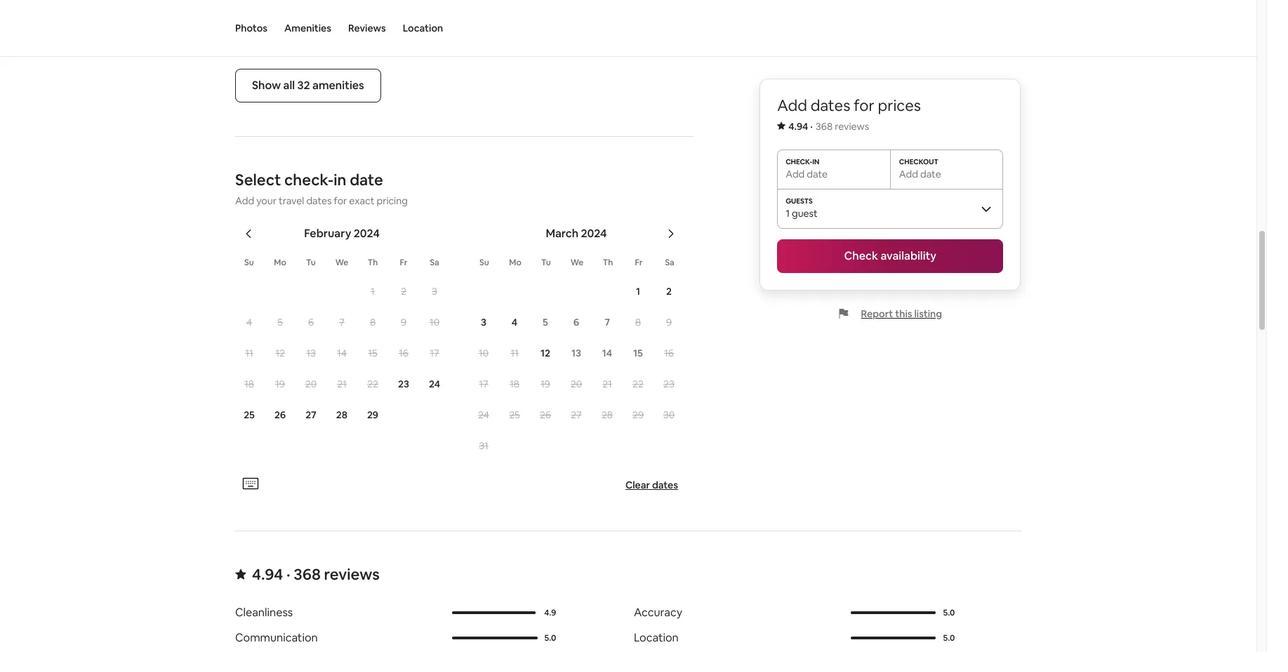 Task type: vqa. For each thing, say whether or not it's contained in the screenshot.


Task type: describe. For each thing, give the bounding box(es) containing it.
0 vertical spatial 3 button
[[419, 276, 450, 306]]

select
[[235, 170, 281, 189]]

2 horizontal spatial date
[[920, 168, 941, 180]]

1 27 from the left
[[306, 408, 316, 421]]

1 guest
[[785, 207, 817, 220]]

1 horizontal spatial date
[[807, 168, 827, 180]]

0 vertical spatial 17
[[430, 347, 439, 359]]

5.0 for communication
[[544, 632, 556, 644]]

1 horizontal spatial 24 button
[[468, 400, 499, 430]]

1 su from the left
[[244, 257, 254, 268]]

2 27 button from the left
[[561, 400, 592, 430]]

1 26 button from the left
[[265, 400, 296, 430]]

1 16 button from the left
[[388, 338, 419, 368]]

2 11 button from the left
[[499, 338, 530, 368]]

travel
[[279, 194, 304, 207]]

2 28 button from the left
[[592, 400, 623, 430]]

30 button
[[654, 400, 684, 430]]

1 11 from the left
[[245, 347, 253, 359]]

pricing
[[377, 194, 408, 207]]

0 horizontal spatial ·
[[286, 564, 290, 584]]

0 vertical spatial 17 button
[[419, 338, 450, 368]]

1 horizontal spatial ·
[[810, 120, 812, 133]]

february 2024
[[304, 226, 380, 241]]

5.0 for accuracy
[[943, 607, 955, 618]]

2 11 from the left
[[510, 347, 519, 359]]

2 6 button from the left
[[561, 307, 592, 337]]

2 12 button from the left
[[530, 338, 561, 368]]

1 28 button from the left
[[326, 400, 357, 430]]

amenities button
[[284, 0, 331, 56]]

1 19 button from the left
[[265, 369, 296, 399]]

2 5 button from the left
[[530, 307, 561, 337]]

2 27 from the left
[[571, 408, 582, 421]]

march
[[546, 226, 579, 241]]

2 6 from the left
[[573, 316, 579, 328]]

7 for 1st 7 button
[[339, 316, 345, 328]]

add dates for prices
[[777, 95, 921, 115]]

date inside select check-in date add your travel dates for exact pricing
[[350, 170, 383, 189]]

1 mo from the left
[[274, 257, 286, 268]]

show
[[252, 78, 281, 93]]

0 horizontal spatial 3
[[432, 285, 437, 298]]

2 16 button from the left
[[654, 338, 684, 368]]

clear dates button
[[620, 473, 684, 497]]

1 4 button from the left
[[234, 307, 265, 337]]

2 19 from the left
[[541, 378, 550, 390]]

1 add date from the left
[[785, 168, 827, 180]]

1 20 button from the left
[[296, 369, 326, 399]]

2 22 from the left
[[633, 378, 644, 390]]

2 4 button from the left
[[499, 307, 530, 337]]

0 horizontal spatial reviews
[[324, 564, 380, 584]]

1 4 from the left
[[246, 316, 252, 328]]

10 for right '10' button
[[479, 347, 489, 359]]

accuracy
[[634, 605, 682, 620]]

31 button
[[468, 431, 499, 460]]

0 horizontal spatial 24 button
[[419, 369, 450, 399]]

march 2024
[[546, 226, 607, 241]]

1 9 button from the left
[[388, 307, 419, 337]]

2 su from the left
[[480, 257, 489, 268]]

1 inside popup button
[[785, 207, 789, 220]]

1 5 button from the left
[[265, 307, 296, 337]]

1 sa from the left
[[430, 257, 439, 268]]

20 for 1st 20 button from left
[[305, 378, 317, 390]]

report
[[861, 307, 893, 320]]

2 19 button from the left
[[530, 369, 561, 399]]

1 fr from the left
[[400, 257, 408, 268]]

this
[[895, 307, 912, 320]]

check-
[[284, 170, 334, 189]]

1 14 button from the left
[[326, 338, 357, 368]]

1 for february 2024
[[371, 285, 375, 298]]

communication
[[235, 630, 318, 645]]

exact
[[349, 194, 374, 207]]

1 27 button from the left
[[296, 400, 326, 430]]

5.0 for location
[[943, 632, 955, 644]]

1 5 from the left
[[277, 316, 283, 328]]

2 22 button from the left
[[623, 369, 654, 399]]

2 29 button from the left
[[623, 400, 654, 430]]

2 7 button from the left
[[592, 307, 623, 337]]

2 fr from the left
[[635, 257, 643, 268]]

availability
[[880, 249, 936, 263]]

21 for 1st the "21" button from left
[[337, 378, 347, 390]]

8 for second 8 button from right
[[370, 316, 376, 328]]

20 for first 20 button from right
[[571, 378, 582, 390]]

2 29 from the left
[[633, 408, 644, 421]]

1 horizontal spatial 4.94 · 368 reviews
[[788, 120, 869, 133]]

8 for 2nd 8 button
[[635, 316, 641, 328]]

2 12 from the left
[[541, 347, 550, 359]]

clear
[[625, 479, 650, 491]]

check
[[844, 249, 878, 263]]

check availability
[[844, 249, 936, 263]]

amenities
[[284, 22, 331, 34]]

report this listing button
[[838, 307, 942, 320]]

21 for first the "21" button from right
[[602, 378, 612, 390]]

1 29 button from the left
[[357, 400, 388, 430]]

1 tu from the left
[[306, 257, 316, 268]]

1 25 button from the left
[[234, 400, 265, 430]]

1 guest button
[[777, 189, 1003, 228]]

1 12 button from the left
[[265, 338, 296, 368]]

0 vertical spatial for
[[853, 95, 874, 115]]

guest
[[792, 207, 817, 220]]

1 horizontal spatial reviews
[[835, 120, 869, 133]]

1 vertical spatial location
[[634, 630, 679, 645]]

1 6 from the left
[[308, 316, 314, 328]]

1 horizontal spatial 368
[[815, 120, 832, 133]]

0 horizontal spatial location
[[403, 22, 443, 34]]

1 22 button from the left
[[357, 369, 388, 399]]

select check-in date add your travel dates for exact pricing
[[235, 170, 408, 207]]

1 button for march 2024
[[623, 276, 654, 306]]

check availability button
[[777, 239, 1003, 273]]

1 18 button from the left
[[234, 369, 265, 399]]

refrigerator
[[263, 24, 326, 39]]

clear dates
[[625, 479, 678, 491]]

2 add date from the left
[[899, 168, 941, 180]]

1 26 from the left
[[274, 408, 286, 421]]

1 29 from the left
[[367, 408, 378, 421]]

listing
[[914, 307, 942, 320]]

2 16 from the left
[[664, 347, 674, 359]]

1 21 button from the left
[[326, 369, 357, 399]]

0 horizontal spatial 4.94 · 368 reviews
[[252, 564, 380, 584]]

18 for 1st 18 'button' from the left
[[244, 378, 254, 390]]

your
[[256, 194, 277, 207]]

15 for first 15 button from right
[[633, 347, 643, 359]]

0 horizontal spatial 10 button
[[419, 307, 450, 337]]

february
[[304, 226, 351, 241]]

14 for 2nd 14 button from right
[[337, 347, 347, 359]]

for inside select check-in date add your travel dates for exact pricing
[[334, 194, 347, 207]]

2 23 from the left
[[663, 378, 675, 390]]

reviews
[[348, 22, 386, 34]]

2 18 button from the left
[[499, 369, 530, 399]]

cleanliness
[[235, 605, 293, 620]]

9 for first 9 button from the left
[[401, 316, 406, 328]]

1 23 button from the left
[[388, 369, 419, 399]]

28 for second 28 button from left
[[602, 408, 613, 421]]

2 14 button from the left
[[592, 338, 623, 368]]

2 13 from the left
[[571, 347, 581, 359]]

2 8 button from the left
[[623, 307, 654, 337]]

2 21 button from the left
[[592, 369, 623, 399]]



Task type: locate. For each thing, give the bounding box(es) containing it.
1 8 from the left
[[370, 316, 376, 328]]

28 button
[[326, 400, 357, 430], [592, 400, 623, 430]]

2 for february 2024
[[401, 285, 406, 298]]

3
[[432, 285, 437, 298], [481, 316, 486, 328]]

1 28 from the left
[[336, 408, 348, 421]]

22 button
[[357, 369, 388, 399], [623, 369, 654, 399]]

1 horizontal spatial add date
[[899, 168, 941, 180]]

1 horizontal spatial 8 button
[[623, 307, 654, 337]]

1 9 from the left
[[401, 316, 406, 328]]

2024 for march 2024
[[581, 226, 607, 241]]

1 vertical spatial 368
[[294, 564, 321, 584]]

1 horizontal spatial 3 button
[[468, 307, 499, 337]]

0 horizontal spatial 24
[[429, 378, 440, 390]]

2 8 from the left
[[635, 316, 641, 328]]

1 horizontal spatial 1 button
[[623, 276, 654, 306]]

2024
[[354, 226, 380, 241], [581, 226, 607, 241]]

1 horizontal spatial 29
[[633, 408, 644, 421]]

dates inside select check-in date add your travel dates for exact pricing
[[306, 194, 332, 207]]

0 horizontal spatial 17 button
[[419, 338, 450, 368]]

show all 32 amenities button
[[235, 69, 381, 102]]

1 vertical spatial 3
[[481, 316, 486, 328]]

1 horizontal spatial 14 button
[[592, 338, 623, 368]]

date up 1 guest popup button
[[920, 168, 941, 180]]

4 button
[[234, 307, 265, 337], [499, 307, 530, 337]]

2 2024 from the left
[[581, 226, 607, 241]]

1 23 from the left
[[398, 378, 409, 390]]

2 13 button from the left
[[561, 338, 592, 368]]

1 horizontal spatial 6
[[573, 316, 579, 328]]

1 horizontal spatial 23 button
[[654, 369, 684, 399]]

11
[[245, 347, 253, 359], [510, 347, 519, 359]]

0 horizontal spatial 21 button
[[326, 369, 357, 399]]

in
[[334, 170, 346, 189]]

4
[[246, 316, 252, 328], [512, 316, 517, 328]]

2
[[401, 285, 406, 298], [666, 285, 672, 298]]

0 horizontal spatial sa
[[430, 257, 439, 268]]

11 button
[[234, 338, 265, 368], [499, 338, 530, 368]]

31
[[479, 439, 488, 452]]

2 20 from the left
[[571, 378, 582, 390]]

1
[[785, 207, 789, 220], [371, 285, 375, 298], [636, 285, 640, 298]]

2 25 button from the left
[[499, 400, 530, 430]]

1 horizontal spatial th
[[603, 257, 613, 268]]

4.94 · 368 reviews up cleanliness
[[252, 564, 380, 584]]

4.94 · 368 reviews
[[788, 120, 869, 133], [252, 564, 380, 584]]

1 2 button from the left
[[388, 276, 419, 306]]

dates down check-
[[306, 194, 332, 207]]

0 horizontal spatial 368
[[294, 564, 321, 584]]

su
[[244, 257, 254, 268], [480, 257, 489, 268]]

0 horizontal spatial 26
[[274, 408, 286, 421]]

0 horizontal spatial 10
[[430, 316, 440, 328]]

23 button
[[388, 369, 419, 399], [654, 369, 684, 399]]

0 horizontal spatial 19 button
[[265, 369, 296, 399]]

1 7 from the left
[[339, 316, 345, 328]]

1 6 button from the left
[[296, 307, 326, 337]]

0 horizontal spatial 23
[[398, 378, 409, 390]]

19 button
[[265, 369, 296, 399], [530, 369, 561, 399]]

0 vertical spatial 24 button
[[419, 369, 450, 399]]

location right reviews
[[403, 22, 443, 34]]

1 horizontal spatial 20 button
[[561, 369, 592, 399]]

2 mo from the left
[[509, 257, 521, 268]]

0 vertical spatial 24
[[429, 378, 440, 390]]

0 horizontal spatial 22 button
[[357, 369, 388, 399]]

sa
[[430, 257, 439, 268], [665, 257, 674, 268]]

2 sa from the left
[[665, 257, 674, 268]]

4.94 up cleanliness
[[252, 564, 283, 584]]

location down accuracy
[[634, 630, 679, 645]]

2 9 from the left
[[666, 316, 672, 328]]

0 horizontal spatial 4.94
[[252, 564, 283, 584]]

2 28 from the left
[[602, 408, 613, 421]]

19
[[275, 378, 285, 390], [541, 378, 550, 390]]

0 horizontal spatial 1 button
[[357, 276, 388, 306]]

16 button
[[388, 338, 419, 368], [654, 338, 684, 368]]

1 14 from the left
[[337, 347, 347, 359]]

report this listing
[[861, 307, 942, 320]]

22
[[367, 378, 378, 390], [633, 378, 644, 390]]

1 horizontal spatial 7 button
[[592, 307, 623, 337]]

24 for the leftmost 24 'button'
[[429, 378, 440, 390]]

1 13 button from the left
[[296, 338, 326, 368]]

24 button
[[419, 369, 450, 399], [468, 400, 499, 430]]

1 horizontal spatial 24
[[478, 408, 489, 421]]

2 21 from the left
[[602, 378, 612, 390]]

1 7 button from the left
[[326, 307, 357, 337]]

th down the february 2024
[[368, 257, 378, 268]]

2 26 button from the left
[[530, 400, 561, 430]]

· down add dates for prices
[[810, 120, 812, 133]]

18
[[244, 378, 254, 390], [510, 378, 519, 390]]

1 horizontal spatial 9 button
[[654, 307, 684, 337]]

0 vertical spatial 368
[[815, 120, 832, 133]]

7
[[339, 316, 345, 328], [605, 316, 610, 328]]

for
[[853, 95, 874, 115], [334, 194, 347, 207]]

1 1 button from the left
[[357, 276, 388, 306]]

2 23 button from the left
[[654, 369, 684, 399]]

date up guest
[[807, 168, 827, 180]]

1 horizontal spatial 15
[[633, 347, 643, 359]]

9 button
[[388, 307, 419, 337], [654, 307, 684, 337]]

0 horizontal spatial 8
[[370, 316, 376, 328]]

13 button
[[296, 338, 326, 368], [561, 338, 592, 368]]

0 vertical spatial location
[[403, 22, 443, 34]]

2 we from the left
[[571, 257, 584, 268]]

1 horizontal spatial 3
[[481, 316, 486, 328]]

·
[[810, 120, 812, 133], [286, 564, 290, 584]]

0 horizontal spatial 15
[[368, 347, 378, 359]]

14 for 2nd 14 button
[[602, 347, 612, 359]]

1 horizontal spatial 11
[[510, 347, 519, 359]]

0 horizontal spatial 12 button
[[265, 338, 296, 368]]

0 horizontal spatial 19
[[275, 378, 285, 390]]

2 25 from the left
[[509, 408, 520, 421]]

1 horizontal spatial 28 button
[[592, 400, 623, 430]]

dates inside button
[[652, 479, 678, 491]]

0 horizontal spatial 7
[[339, 316, 345, 328]]

1 15 button from the left
[[357, 338, 388, 368]]

28 for 1st 28 button from the left
[[336, 408, 348, 421]]

reviews button
[[348, 0, 386, 56]]

1 button for february 2024
[[357, 276, 388, 306]]

1 horizontal spatial 22 button
[[623, 369, 654, 399]]

21
[[337, 378, 347, 390], [602, 378, 612, 390]]

2 7 from the left
[[605, 316, 610, 328]]

1 horizontal spatial location
[[634, 630, 679, 645]]

2 tu from the left
[[541, 257, 551, 268]]

0 vertical spatial reviews
[[835, 120, 869, 133]]

tu down february
[[306, 257, 316, 268]]

1 horizontal spatial su
[[480, 257, 489, 268]]

1 horizontal spatial 21 button
[[592, 369, 623, 399]]

0 horizontal spatial 6 button
[[296, 307, 326, 337]]

2 1 button from the left
[[623, 276, 654, 306]]

1 vertical spatial 24
[[478, 408, 489, 421]]

dates for clear
[[652, 479, 678, 491]]

dates
[[810, 95, 850, 115], [306, 194, 332, 207], [652, 479, 678, 491]]

0 horizontal spatial 21
[[337, 378, 347, 390]]

0 horizontal spatial 15 button
[[357, 338, 388, 368]]

1 horizontal spatial for
[[853, 95, 874, 115]]

5 button
[[265, 307, 296, 337], [530, 307, 561, 337]]

0 horizontal spatial 13
[[306, 347, 316, 359]]

20
[[305, 378, 317, 390], [571, 378, 582, 390]]

prices
[[877, 95, 921, 115]]

1 vertical spatial reviews
[[324, 564, 380, 584]]

1 vertical spatial 17
[[479, 378, 488, 390]]

5
[[277, 316, 283, 328], [543, 316, 548, 328]]

1 16 from the left
[[399, 347, 409, 359]]

4.94 · 368 reviews down add dates for prices
[[788, 120, 869, 133]]

2 th from the left
[[603, 257, 613, 268]]

0 horizontal spatial 5
[[277, 316, 283, 328]]

add date up 1 guest popup button
[[899, 168, 941, 180]]

1 horizontal spatial 10 button
[[468, 338, 499, 368]]

2 9 button from the left
[[654, 307, 684, 337]]

mo
[[274, 257, 286, 268], [509, 257, 521, 268]]

13
[[306, 347, 316, 359], [571, 347, 581, 359]]

add inside select check-in date add your travel dates for exact pricing
[[235, 194, 254, 207]]

1 horizontal spatial 12 button
[[530, 338, 561, 368]]

2 26 from the left
[[540, 408, 551, 421]]

0 horizontal spatial tu
[[306, 257, 316, 268]]

1 11 button from the left
[[234, 338, 265, 368]]

0 vertical spatial 4.94 · 368 reviews
[[788, 120, 869, 133]]

0 horizontal spatial 25
[[244, 408, 255, 421]]

0 horizontal spatial mo
[[274, 257, 286, 268]]

1 15 from the left
[[368, 347, 378, 359]]

2 18 from the left
[[510, 378, 519, 390]]

add
[[777, 95, 807, 115], [785, 168, 804, 180], [899, 168, 918, 180], [235, 194, 254, 207]]

fr
[[400, 257, 408, 268], [635, 257, 643, 268]]

0 horizontal spatial 6
[[308, 316, 314, 328]]

2 for march 2024
[[666, 285, 672, 298]]

15 button
[[357, 338, 388, 368], [623, 338, 654, 368]]

1 horizontal spatial 21
[[602, 378, 612, 390]]

1 horizontal spatial 27 button
[[561, 400, 592, 430]]

10 button
[[419, 307, 450, 337], [468, 338, 499, 368]]

0 vertical spatial 4.94
[[788, 120, 808, 133]]

1 12 from the left
[[275, 347, 285, 359]]

location button
[[403, 0, 443, 56]]

368
[[815, 120, 832, 133], [294, 564, 321, 584]]

0 horizontal spatial 16 button
[[388, 338, 419, 368]]

2 4 from the left
[[512, 316, 517, 328]]

16
[[399, 347, 409, 359], [664, 347, 674, 359]]

· up cleanliness
[[286, 564, 290, 584]]

add date up guest
[[785, 168, 827, 180]]

4.94 down add dates for prices
[[788, 120, 808, 133]]

0 horizontal spatial 27
[[306, 408, 316, 421]]

5.0
[[943, 607, 955, 618], [544, 632, 556, 644], [943, 632, 955, 644]]

1 horizontal spatial 19 button
[[530, 369, 561, 399]]

14 button
[[326, 338, 357, 368], [592, 338, 623, 368]]

0 vertical spatial 10
[[430, 316, 440, 328]]

2 20 button from the left
[[561, 369, 592, 399]]

27 button
[[296, 400, 326, 430], [561, 400, 592, 430]]

1 18 from the left
[[244, 378, 254, 390]]

0 horizontal spatial fr
[[400, 257, 408, 268]]

show all 32 amenities
[[252, 78, 364, 93]]

1 horizontal spatial 29 button
[[623, 400, 654, 430]]

28
[[336, 408, 348, 421], [602, 408, 613, 421]]

25 for second the 25 button from the right
[[244, 408, 255, 421]]

dates right clear
[[652, 479, 678, 491]]

1 2024 from the left
[[354, 226, 380, 241]]

9 for 1st 9 button from the right
[[666, 316, 672, 328]]

18 for first 18 'button' from right
[[510, 378, 519, 390]]

we down march 2024
[[571, 257, 584, 268]]

add date
[[785, 168, 827, 180], [899, 168, 941, 180]]

14
[[337, 347, 347, 359], [602, 347, 612, 359]]

25 for second the 25 button
[[509, 408, 520, 421]]

photos
[[235, 22, 267, 34]]

dates left prices
[[810, 95, 850, 115]]

32
[[297, 78, 310, 93]]

1 20 from the left
[[305, 378, 317, 390]]

1 button
[[357, 276, 388, 306], [623, 276, 654, 306]]

15 for second 15 button from the right
[[368, 347, 378, 359]]

0 horizontal spatial 2
[[401, 285, 406, 298]]

24 for the right 24 'button'
[[478, 408, 489, 421]]

1 th from the left
[[368, 257, 378, 268]]

1 13 from the left
[[306, 347, 316, 359]]

1 2 from the left
[[401, 285, 406, 298]]

1 vertical spatial 17 button
[[468, 369, 499, 399]]

calendar application
[[218, 211, 1165, 473]]

24
[[429, 378, 440, 390], [478, 408, 489, 421]]

9
[[401, 316, 406, 328], [666, 316, 672, 328]]

1 8 button from the left
[[357, 307, 388, 337]]

location
[[403, 22, 443, 34], [634, 630, 679, 645]]

date up exact
[[350, 170, 383, 189]]

2 button for march 2024
[[654, 276, 684, 306]]

0 horizontal spatial 5 button
[[265, 307, 296, 337]]

2024 for february 2024
[[354, 226, 380, 241]]

1 22 from the left
[[367, 378, 378, 390]]

1 horizontal spatial 23
[[663, 378, 675, 390]]

4.9
[[544, 607, 556, 618]]

29
[[367, 408, 378, 421], [633, 408, 644, 421]]

we down the february 2024
[[335, 257, 348, 268]]

15
[[368, 347, 378, 359], [633, 347, 643, 359]]

th down march 2024
[[603, 257, 613, 268]]

2024 down exact
[[354, 226, 380, 241]]

29 button
[[357, 400, 388, 430], [623, 400, 654, 430]]

6
[[308, 316, 314, 328], [573, 316, 579, 328]]

dates for add
[[810, 95, 850, 115]]

2024 right march
[[581, 226, 607, 241]]

5.0 out of 5.0 image
[[851, 611, 936, 614], [851, 611, 936, 614], [452, 637, 537, 639], [452, 637, 537, 639], [851, 637, 936, 639], [851, 637, 936, 639]]

1 we from the left
[[335, 257, 348, 268]]

1 19 from the left
[[275, 378, 285, 390]]

1 vertical spatial 24 button
[[468, 400, 499, 430]]

0 horizontal spatial 28
[[336, 408, 348, 421]]

0 horizontal spatial 23 button
[[388, 369, 419, 399]]

4.94
[[788, 120, 808, 133], [252, 564, 283, 584]]

1 horizontal spatial sa
[[665, 257, 674, 268]]

3 button
[[419, 276, 450, 306], [468, 307, 499, 337]]

1 for march 2024
[[636, 285, 640, 298]]

2 15 button from the left
[[623, 338, 654, 368]]

0 horizontal spatial 25 button
[[234, 400, 265, 430]]

0 horizontal spatial 11
[[245, 347, 253, 359]]

0 horizontal spatial 9 button
[[388, 307, 419, 337]]

for left prices
[[853, 95, 874, 115]]

26
[[274, 408, 286, 421], [540, 408, 551, 421]]

1 horizontal spatial 26 button
[[530, 400, 561, 430]]

30
[[663, 408, 675, 421]]

0 horizontal spatial 4 button
[[234, 307, 265, 337]]

0 horizontal spatial 2 button
[[388, 276, 419, 306]]

photos button
[[235, 0, 267, 56]]

tu down march
[[541, 257, 551, 268]]

0 horizontal spatial 18
[[244, 378, 254, 390]]

all
[[283, 78, 295, 93]]

1 horizontal spatial 1
[[636, 285, 640, 298]]

7 for second 7 button
[[605, 316, 610, 328]]

1 horizontal spatial 17 button
[[468, 369, 499, 399]]

2 5 from the left
[[543, 316, 548, 328]]

2 button for february 2024
[[388, 276, 419, 306]]

0 vertical spatial 10 button
[[419, 307, 450, 337]]

26 button
[[265, 400, 296, 430], [530, 400, 561, 430]]

0 horizontal spatial 14 button
[[326, 338, 357, 368]]

1 horizontal spatial 13
[[571, 347, 581, 359]]

2 button
[[388, 276, 419, 306], [654, 276, 684, 306]]

amenities
[[312, 78, 364, 93]]

1 vertical spatial 4.94 · 368 reviews
[[252, 564, 380, 584]]

2 horizontal spatial dates
[[810, 95, 850, 115]]

for down in
[[334, 194, 347, 207]]

10 for left '10' button
[[430, 316, 440, 328]]

18 button
[[234, 369, 265, 399], [499, 369, 530, 399]]

17
[[430, 347, 439, 359], [479, 378, 488, 390]]

0 horizontal spatial 14
[[337, 347, 347, 359]]

1 21 from the left
[[337, 378, 347, 390]]

4.9 out of 5.0 image
[[452, 611, 537, 614], [452, 611, 535, 614]]

25
[[244, 408, 255, 421], [509, 408, 520, 421]]

12
[[275, 347, 285, 359], [541, 347, 550, 359]]



